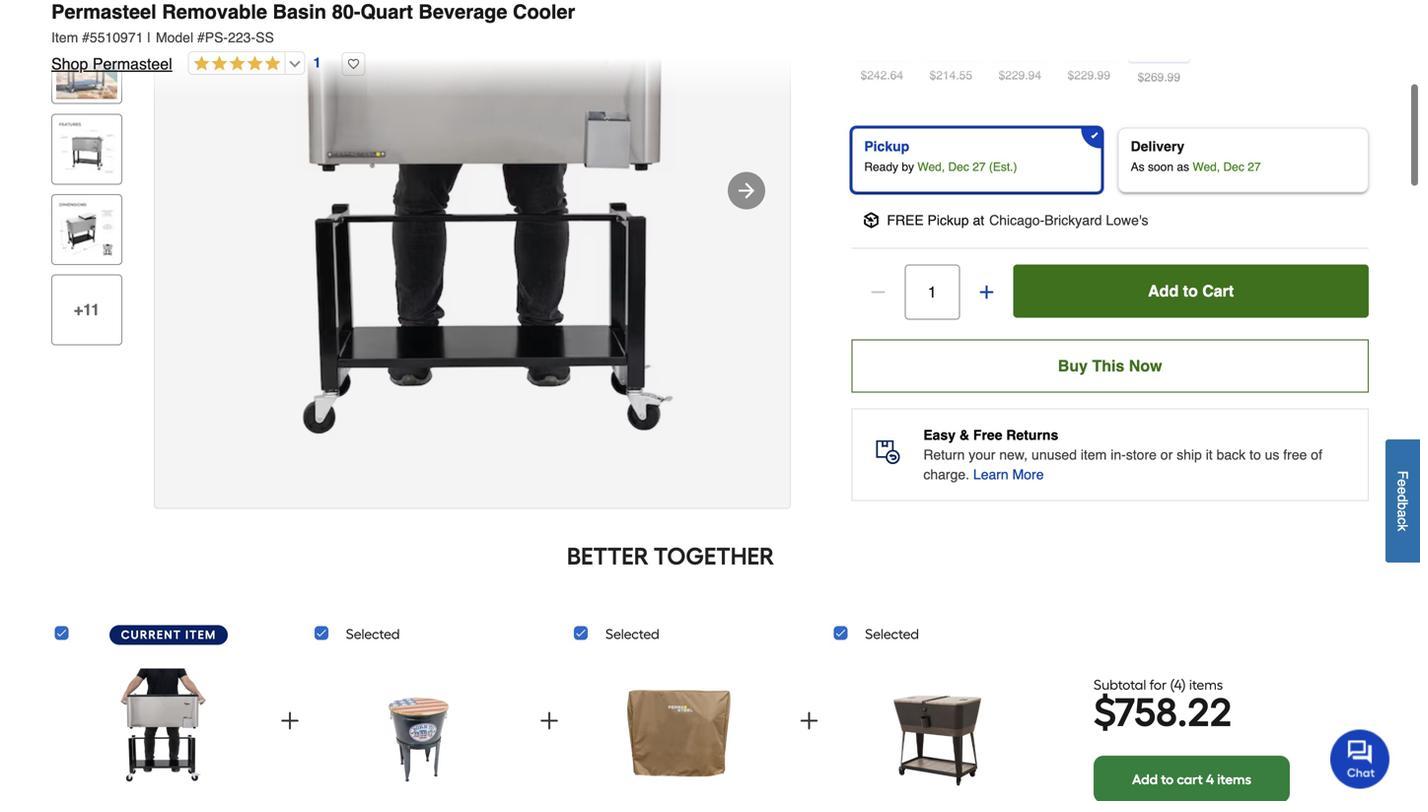 Task type: describe. For each thing, give the bounding box(es) containing it.
quart
[[360, 0, 413, 23]]

back
[[1216, 447, 1246, 463]]

as
[[1131, 160, 1145, 174]]

plus image for permasteel removable basin 80-quart beverage cooler image
[[278, 709, 302, 733]]

permasteel removable basin 80-quart beverage cooler item # 5510971 | model # ps-223-ss
[[51, 0, 575, 45]]

ship
[[1177, 447, 1202, 463]]

selected for sunjoy bronze 80-quart wheeled insulated cart cooler "image"
[[865, 626, 919, 643]]

permasteel inside permasteel removable basin 80-quart beverage cooler item # 5510971 | model # ps-223-ss
[[51, 0, 157, 23]]

your
[[969, 447, 995, 463]]

(
[[1170, 677, 1174, 694]]

5 stars image
[[189, 55, 281, 73]]

wed, inside pickup ready by wed, dec 27 (est.)
[[917, 160, 945, 174]]

f
[[1395, 471, 1411, 479]]

basin
[[273, 0, 326, 23]]

4 for add to cart 4 items
[[1206, 772, 1214, 788]]

delivery
[[1131, 138, 1184, 154]]

plus image for gil 4.95-quart image at the left
[[538, 709, 561, 733]]

1
[[313, 55, 321, 71]]

free
[[1283, 447, 1307, 463]]

permasteel tan cooler cover for 80-quart universal patio cooler - weatherproof and uv-resistant - lightweight and durable image
[[615, 661, 743, 802]]

beverage
[[418, 0, 507, 23]]

buy
[[1058, 357, 1088, 375]]

more
[[1012, 467, 1044, 482]]

+11 button
[[51, 274, 122, 345]]

at
[[973, 212, 984, 228]]

free
[[887, 212, 924, 228]]

(est.)
[[989, 160, 1017, 174]]

to for add to cart 4 items
[[1161, 772, 1174, 788]]

lowe's
[[1106, 212, 1148, 228]]

k
[[1395, 525, 1411, 532]]

buy this now
[[1058, 357, 1162, 375]]

new,
[[999, 447, 1028, 463]]

dec inside delivery as soon as wed, dec 27
[[1223, 160, 1244, 174]]

buy this now button
[[851, 340, 1369, 393]]

unused
[[1032, 447, 1077, 463]]

1 # from the left
[[82, 30, 90, 45]]

plus image
[[977, 282, 996, 302]]

)
[[1182, 677, 1186, 694]]

chat invite button image
[[1330, 729, 1390, 789]]

better together
[[567, 542, 774, 571]]

dec inside pickup ready by wed, dec 27 (est.)
[[948, 160, 969, 174]]

b
[[1395, 502, 1411, 510]]

by
[[902, 160, 914, 174]]

returns
[[1006, 427, 1058, 443]]

us
[[1265, 447, 1279, 463]]

soon
[[1148, 160, 1174, 174]]

cooler
[[513, 0, 575, 23]]

of
[[1311, 447, 1322, 463]]

stainless steel image
[[1133, 6, 1185, 57]]

learn more
[[973, 467, 1044, 482]]

d
[[1395, 495, 1411, 502]]

cart
[[1202, 282, 1234, 300]]

|
[[147, 30, 151, 45]]

ready
[[864, 160, 898, 174]]

&
[[959, 427, 969, 443]]

Stepper number input field with increment and decrement buttons number field
[[905, 265, 960, 320]]

sunjoy bronze 80-quart wheeled insulated cart cooler image
[[875, 661, 1003, 802]]

brickyard
[[1044, 212, 1102, 228]]

add for add to cart
[[1148, 282, 1179, 300]]

add to cart 4 items link
[[1094, 756, 1290, 802]]

pickup inside pickup ready by wed, dec 27 (est.)
[[864, 138, 909, 154]]

subtotal
[[1094, 677, 1146, 694]]

model
[[156, 30, 193, 45]]

items inside the subtotal for ( 4 ) items $ 758 .22
[[1189, 677, 1223, 694]]

2 # from the left
[[197, 30, 205, 45]]

$
[[1094, 689, 1115, 737]]

1 e from the top
[[1395, 479, 1411, 487]]

shop
[[51, 55, 88, 73]]

now
[[1129, 357, 1162, 375]]

$229.94
[[999, 68, 1041, 82]]

better together heading
[[51, 541, 1290, 572]]

subtotal for ( 4 ) items $ 758 .22
[[1094, 677, 1232, 737]]

shop permasteel
[[51, 55, 172, 73]]

together
[[654, 542, 774, 571]]

permasteel  #ps-223-ss image
[[155, 0, 790, 508]]

80-
[[332, 0, 360, 23]]

as
[[1177, 160, 1189, 174]]

27 inside delivery as soon as wed, dec 27
[[1248, 160, 1261, 174]]



Task type: locate. For each thing, give the bounding box(es) containing it.
0 horizontal spatial pickup
[[864, 138, 909, 154]]

1 vertical spatial add
[[1132, 772, 1158, 788]]

store
[[1126, 447, 1157, 463]]

items right cart
[[1217, 772, 1251, 788]]

in-
[[1111, 447, 1126, 463]]

0 horizontal spatial 27
[[972, 160, 986, 174]]

add inside button
[[1148, 282, 1179, 300]]

2 dec from the left
[[1223, 160, 1244, 174]]

permasteel  #ps-223-ss - thumbnail5 image
[[56, 199, 117, 260]]

f e e d b a c k
[[1395, 471, 1411, 532]]

0 horizontal spatial to
[[1161, 772, 1174, 788]]

wed,
[[917, 160, 945, 174], [1193, 160, 1220, 174]]

e
[[1395, 479, 1411, 487], [1395, 487, 1411, 495]]

0 horizontal spatial dec
[[948, 160, 969, 174]]

4 inside the subtotal for ( 4 ) items $ 758 .22
[[1174, 677, 1182, 694]]

# right item
[[82, 30, 90, 45]]

f e e d b a c k button
[[1386, 440, 1420, 563]]

add to cart 4 items
[[1132, 772, 1251, 788]]

1 horizontal spatial dec
[[1223, 160, 1244, 174]]

learn more link
[[973, 465, 1044, 484]]

1 horizontal spatial 27
[[1248, 160, 1261, 174]]

1 horizontal spatial plus image
[[538, 709, 561, 733]]

2 horizontal spatial selected
[[865, 626, 919, 643]]

selected
[[346, 626, 400, 643], [605, 626, 659, 643], [865, 626, 919, 643]]

5510971
[[90, 30, 143, 45]]

0 vertical spatial items
[[1189, 677, 1223, 694]]

item number 5 5 1 0 9 7 1 and model number p s - 2 2 3 - s s element
[[51, 28, 1369, 47]]

1 horizontal spatial pickup
[[928, 212, 969, 228]]

# right model
[[197, 30, 205, 45]]

27
[[972, 160, 986, 174], [1248, 160, 1261, 174]]

1 27 from the left
[[972, 160, 986, 174]]

3 plus image from the left
[[797, 709, 821, 733]]

permasteel down 5510971
[[93, 55, 172, 73]]

2 horizontal spatial to
[[1249, 447, 1261, 463]]

2 horizontal spatial plus image
[[797, 709, 821, 733]]

2 27 from the left
[[1248, 160, 1261, 174]]

0 vertical spatial 4
[[1174, 677, 1182, 694]]

current item
[[121, 628, 216, 642]]

pickup
[[864, 138, 909, 154], [928, 212, 969, 228]]

wed, inside delivery as soon as wed, dec 27
[[1193, 160, 1220, 174]]

to inside button
[[1183, 282, 1198, 300]]

1 dec from the left
[[948, 160, 969, 174]]

selected for permasteel tan cooler cover for 80-quart universal patio cooler - weatherproof and uv-resistant - lightweight and durable image
[[605, 626, 659, 643]]

arrow right image
[[735, 179, 758, 202]]

permasteel up 5510971
[[51, 0, 157, 23]]

4 right cart
[[1206, 772, 1214, 788]]

items
[[1189, 677, 1223, 694], [1217, 772, 1251, 788]]

add to cart button
[[1013, 265, 1369, 318]]

item
[[185, 628, 216, 642]]

dec left the (est.)
[[948, 160, 969, 174]]

option group containing pickup
[[843, 120, 1377, 200]]

removable
[[162, 0, 267, 23]]

or
[[1160, 447, 1173, 463]]

this
[[1092, 357, 1125, 375]]

1 horizontal spatial to
[[1183, 282, 1198, 300]]

0 horizontal spatial 4
[[1174, 677, 1182, 694]]

free
[[973, 427, 1002, 443]]

1 horizontal spatial 4
[[1206, 772, 1214, 788]]

0 vertical spatial add
[[1148, 282, 1179, 300]]

1 horizontal spatial wed,
[[1193, 160, 1220, 174]]

0 vertical spatial pickup
[[864, 138, 909, 154]]

gil 4.95-quart image
[[356, 661, 484, 802]]

1 vertical spatial items
[[1217, 772, 1251, 788]]

learn
[[973, 467, 1009, 482]]

2 wed, from the left
[[1193, 160, 1220, 174]]

0 horizontal spatial #
[[82, 30, 90, 45]]

#
[[82, 30, 90, 45], [197, 30, 205, 45]]

permasteel removable basin 80-quart beverage cooler image
[[96, 661, 224, 802]]

wed, right the by
[[917, 160, 945, 174]]

to inside "easy & free returns return your new, unused item in-store or ship it back to us free of charge."
[[1249, 447, 1261, 463]]

option group
[[843, 120, 1377, 200]]

$214.55
[[930, 68, 972, 82]]

to for add to cart
[[1183, 282, 1198, 300]]

27 left the (est.)
[[972, 160, 986, 174]]

items right ) on the bottom
[[1189, 677, 1223, 694]]

permasteel  #ps-223-ss - thumbnail3 image
[[56, 38, 117, 99]]

better
[[567, 542, 649, 571]]

1 vertical spatial pickup
[[928, 212, 969, 228]]

pickup up ready
[[864, 138, 909, 154]]

minus image
[[868, 282, 888, 302]]

$269.99
[[1138, 70, 1180, 84]]

title image
[[56, 0, 117, 19]]

item
[[51, 30, 78, 45]]

free pickup at chicago-brickyard lowe's
[[887, 212, 1148, 228]]

223-
[[228, 30, 256, 45]]

1 vertical spatial to
[[1249, 447, 1261, 463]]

add to cart
[[1148, 282, 1234, 300]]

dec right as on the top right of page
[[1223, 160, 1244, 174]]

pickup ready by wed, dec 27 (est.)
[[864, 138, 1017, 174]]

3 selected from the left
[[865, 626, 919, 643]]

2 vertical spatial to
[[1161, 772, 1174, 788]]

2 e from the top
[[1395, 487, 1411, 495]]

plus image
[[278, 709, 302, 733], [538, 709, 561, 733], [797, 709, 821, 733]]

current
[[121, 628, 182, 642]]

charge.
[[923, 467, 969, 482]]

ps-
[[205, 30, 228, 45]]

add for add to cart 4 items
[[1132, 772, 1158, 788]]

heart outline image
[[342, 52, 365, 76]]

item
[[1081, 447, 1107, 463]]

cart
[[1177, 772, 1203, 788]]

for
[[1150, 677, 1167, 694]]

1 horizontal spatial selected
[[605, 626, 659, 643]]

$229.99
[[1068, 68, 1110, 82]]

e up b
[[1395, 487, 1411, 495]]

easy
[[923, 427, 956, 443]]

pickup image
[[863, 212, 879, 228]]

plus image for permasteel tan cooler cover for 80-quart universal patio cooler - weatherproof and uv-resistant - lightweight and durable image
[[797, 709, 821, 733]]

2 selected from the left
[[605, 626, 659, 643]]

0 vertical spatial to
[[1183, 282, 1198, 300]]

e up 'd'
[[1395, 479, 1411, 487]]

dec
[[948, 160, 969, 174], [1223, 160, 1244, 174]]

easy & free returns return your new, unused item in-store or ship it back to us free of charge.
[[923, 427, 1322, 482]]

0 vertical spatial permasteel
[[51, 0, 157, 23]]

4
[[1174, 677, 1182, 694], [1206, 772, 1214, 788]]

$242.64
[[861, 68, 903, 82]]

0 horizontal spatial wed,
[[917, 160, 945, 174]]

2 plus image from the left
[[538, 709, 561, 733]]

1 selected from the left
[[346, 626, 400, 643]]

chicago-
[[989, 212, 1044, 228]]

1 vertical spatial permasteel
[[93, 55, 172, 73]]

27 inside pickup ready by wed, dec 27 (est.)
[[972, 160, 986, 174]]

pickup left at
[[928, 212, 969, 228]]

1 vertical spatial 4
[[1206, 772, 1214, 788]]

to
[[1183, 282, 1198, 300], [1249, 447, 1261, 463], [1161, 772, 1174, 788]]

4 for subtotal for ( 4 ) items $ 758 .22
[[1174, 677, 1182, 694]]

0 horizontal spatial selected
[[346, 626, 400, 643]]

1 plus image from the left
[[278, 709, 302, 733]]

permasteel
[[51, 0, 157, 23], [93, 55, 172, 73]]

selected for gil 4.95-quart image at the left
[[346, 626, 400, 643]]

4 right 'for'
[[1174, 677, 1182, 694]]

wed, right as on the top right of page
[[1193, 160, 1220, 174]]

add
[[1148, 282, 1179, 300], [1132, 772, 1158, 788]]

it
[[1206, 447, 1213, 463]]

permasteel  #ps-223-ss - thumbnail4 image
[[56, 118, 117, 180]]

return
[[923, 447, 965, 463]]

c
[[1395, 518, 1411, 525]]

1 wed, from the left
[[917, 160, 945, 174]]

0 horizontal spatial plus image
[[278, 709, 302, 733]]

delivery as soon as wed, dec 27
[[1131, 138, 1261, 174]]

.22
[[1177, 689, 1232, 737]]

+11
[[74, 301, 100, 319]]

27 right as on the top right of page
[[1248, 160, 1261, 174]]

ss
[[256, 30, 274, 45]]

1 horizontal spatial #
[[197, 30, 205, 45]]

a
[[1395, 510, 1411, 518]]

758
[[1115, 689, 1177, 737]]



Task type: vqa. For each thing, say whether or not it's contained in the screenshot.
the Lowe's
yes



